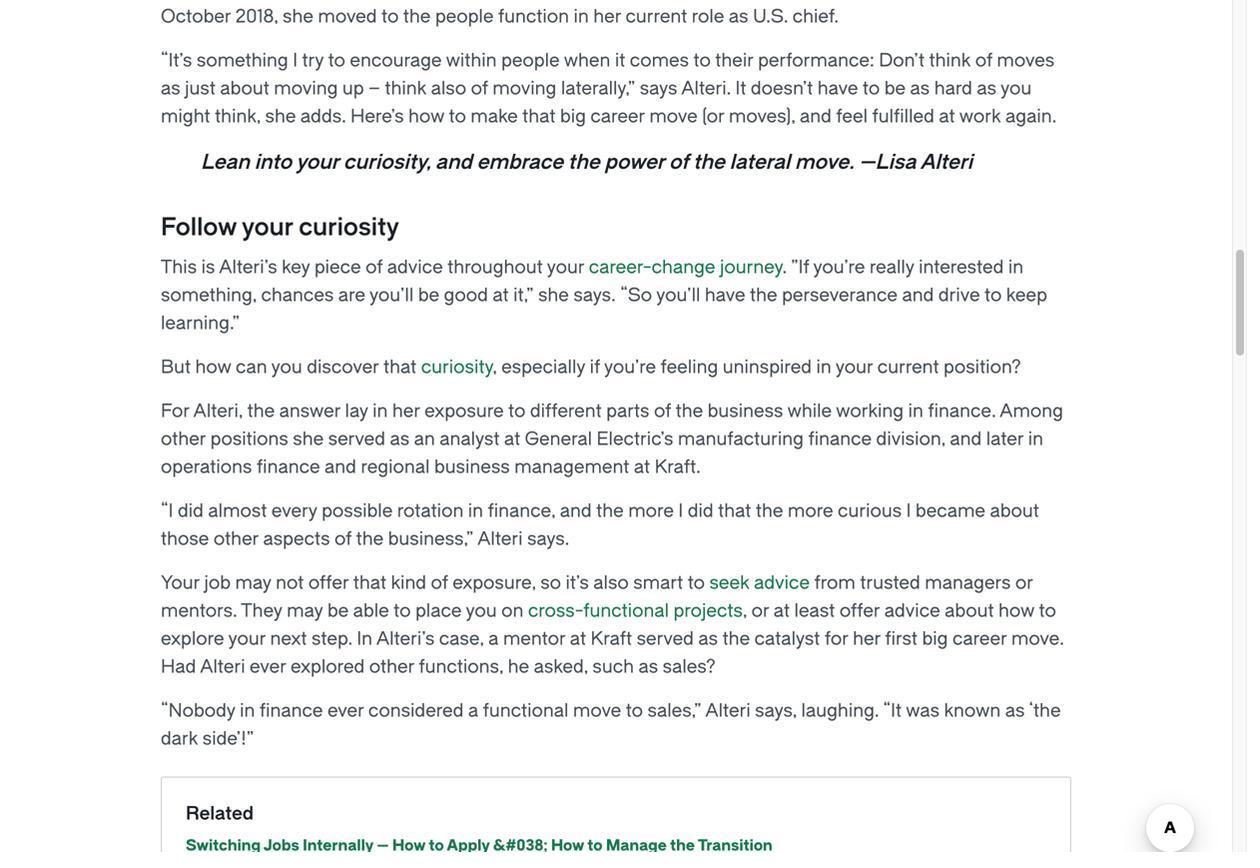 Task type: locate. For each thing, give the bounding box(es) containing it.
0 vertical spatial have
[[818, 78, 859, 99]]

her up an
[[393, 401, 420, 422]]

you down your job may not offer that kind of exposure, so it's also smart to seek advice
[[466, 601, 497, 622]]

1 horizontal spatial curiosity
[[421, 357, 493, 378]]

your right into
[[296, 151, 339, 174]]

about down managers
[[945, 601, 995, 622]]

1 horizontal spatial think
[[930, 50, 971, 71]]

1 horizontal spatial did
[[688, 501, 714, 522]]

1 vertical spatial big
[[923, 629, 949, 650]]

seek advice link
[[710, 573, 810, 594]]

0 vertical spatial be
[[885, 78, 906, 99]]

0 vertical spatial also
[[431, 78, 467, 99]]

she inside for alteri, the answer lay in her exposure to different parts of the business while working in finance. among other positions she served as an analyst at general electric's manufacturing finance division, and later in operations finance and regional business management at kraft.
[[293, 429, 324, 450]]

0 horizontal spatial you'll
[[370, 285, 414, 306]]

how right but
[[195, 357, 231, 378]]

be up "step."
[[328, 601, 349, 622]]

as inside "nobody in finance ever considered a functional move to sales," alteri says, laughing. "it was known as 'the dark side'!"
[[1006, 701, 1026, 722]]

job
[[204, 573, 231, 594]]

says,
[[756, 701, 797, 722]]

"it's
[[161, 50, 192, 71]]

0 horizontal spatial served
[[328, 429, 386, 450]]

finance
[[809, 429, 872, 450], [257, 457, 320, 478], [260, 701, 323, 722]]

1 horizontal spatial you
[[466, 601, 497, 622]]

0 horizontal spatial big
[[560, 106, 586, 127]]

the down the (or
[[693, 151, 725, 174]]

mentors.
[[161, 601, 237, 622]]

you down moves
[[1001, 78, 1032, 99]]

1 vertical spatial or
[[752, 601, 770, 622]]

other down 'in'
[[369, 657, 415, 678]]

0 horizontal spatial her
[[393, 401, 420, 422]]

advice up least
[[754, 573, 810, 594]]

career down laterally," on the top of the page
[[591, 106, 645, 127]]

1 horizontal spatial i
[[679, 501, 684, 522]]

business down analyst
[[435, 457, 510, 478]]

advice inside , or at least offer advice about how to explore your next step. in alteri's case, a mentor at kraft served as the catalyst for her first big career move. had alteri ever explored other functions, he asked, such as sales?
[[885, 601, 941, 622]]

0 vertical spatial how
[[409, 106, 445, 127]]

1 vertical spatial be
[[418, 285, 440, 306]]

known
[[945, 701, 1001, 722]]

offer right not
[[309, 573, 349, 594]]

the down feeling
[[676, 401, 704, 422]]

be inside from trusted managers or mentors. they may be able to place you on
[[328, 601, 349, 622]]

at inside . "if you're really interested in something, chances are you'll be good at it," she says. "so you'll have the perseverance and drive to keep learning."
[[493, 285, 509, 306]]

of right the parts
[[654, 401, 672, 422]]

0 vertical spatial move
[[650, 106, 698, 127]]

catalyst
[[755, 629, 821, 650]]

may down not
[[287, 601, 323, 622]]

1 horizontal spatial or
[[1016, 573, 1034, 594]]

you inside from trusted managers or mentors. they may be able to place you on
[[466, 601, 497, 622]]

regional
[[361, 457, 430, 478]]

1 did from the left
[[178, 501, 204, 522]]

ever down next
[[250, 657, 286, 678]]

2 vertical spatial advice
[[885, 601, 941, 622]]

0 horizontal spatial moving
[[274, 78, 338, 99]]

1 vertical spatial she
[[538, 285, 569, 306]]

at
[[940, 106, 956, 127], [493, 285, 509, 306], [504, 429, 521, 450], [634, 457, 651, 478], [774, 601, 790, 622], [570, 629, 587, 650]]

the inside , or at least offer advice about how to explore your next step. in alteri's case, a mentor at kraft served as the catalyst for her first big career move. had alteri ever explored other functions, he asked, such as sales?
[[723, 629, 750, 650]]

are
[[339, 285, 366, 306]]

advice up first
[[885, 601, 941, 622]]

curiosity up piece
[[299, 214, 400, 242]]

0 horizontal spatial ever
[[250, 657, 286, 678]]

here's
[[351, 106, 404, 127]]

1 horizontal spatial have
[[818, 78, 859, 99]]

1 horizontal spatial how
[[409, 106, 445, 127]]

ever inside , or at least offer advice about how to explore your next step. in alteri's case, a mentor at kraft served as the catalyst for her first big career move. had alteri ever explored other functions, he asked, such as sales?
[[250, 657, 286, 678]]

0 vertical spatial served
[[328, 429, 386, 450]]

to left sales,"
[[626, 701, 643, 722]]

and down 'make'
[[436, 151, 472, 174]]

0 horizontal spatial move
[[573, 701, 622, 722]]

big down laterally," on the top of the page
[[560, 106, 586, 127]]

move down says
[[650, 106, 698, 127]]

business
[[708, 401, 784, 422], [435, 457, 510, 478]]

0 horizontal spatial have
[[705, 285, 746, 306]]

2 vertical spatial other
[[369, 657, 415, 678]]

functional
[[584, 601, 669, 622], [483, 701, 569, 722]]

alteri.
[[682, 78, 731, 99]]

0 horizontal spatial ,
[[493, 357, 497, 378]]

especially
[[502, 357, 586, 378]]

alteri's right is
[[219, 257, 277, 278]]

to up move.
[[1040, 601, 1057, 622]]

about inside , or at least offer advice about how to explore your next step. in alteri's case, a mentor at kraft served as the catalyst for her first big career move. had alteri ever explored other functions, he asked, such as sales?
[[945, 601, 995, 622]]

0 horizontal spatial career
[[591, 106, 645, 127]]

did down 'kraft.'
[[688, 501, 714, 522]]

of down the within
[[471, 78, 488, 99]]

1 horizontal spatial offer
[[840, 601, 881, 622]]

but how can you discover that curiosity , especially if you're feeling uninspired in your current position?
[[161, 357, 1022, 378]]

became
[[916, 501, 986, 522]]

comes
[[630, 50, 689, 71]]

key
[[282, 257, 310, 278]]

feeling
[[661, 357, 719, 378]]

about
[[220, 78, 270, 99], [991, 501, 1040, 522], [945, 601, 995, 622]]

ever down explored
[[328, 701, 364, 722]]

of right piece
[[366, 257, 383, 278]]

your inside , or at least offer advice about how to explore your next step. in alteri's case, a mentor at kraft served as the catalyst for her first big career move. had alteri ever explored other functions, he asked, such as sales?
[[228, 629, 266, 650]]

also inside "it's something i try to encourage within people when it comes to their performance: don't think of moves as just about moving up – think also of moving laterally," says alteri. it doesn't have to be as hard as you might think, she adds. here's how to make that big career move (or moves), and feel fulfilled at work again.
[[431, 78, 467, 99]]

alteri's right 'in'
[[377, 629, 435, 650]]

1 horizontal spatial move
[[650, 106, 698, 127]]

0 horizontal spatial may
[[235, 573, 271, 594]]

0 vertical spatial she
[[265, 106, 296, 127]]

0 vertical spatial career
[[591, 106, 645, 127]]

and inside "it's something i try to encourage within people when it comes to their performance: don't think of moves as just about moving up – think also of moving laterally," says alteri. it doesn't have to be as hard as you might think, she adds. here's how to make that big career move (or moves), and feel fulfilled at work again.
[[800, 106, 832, 127]]

2 vertical spatial she
[[293, 429, 324, 450]]

.
[[783, 257, 787, 278]]

0 horizontal spatial you
[[271, 357, 303, 378]]

served down lay at the left of page
[[328, 429, 386, 450]]

offer inside , or at least offer advice about how to explore your next step. in alteri's case, a mentor at kraft served as the catalyst for her first big career move. had alteri ever explored other functions, he asked, such as sales?
[[840, 601, 881, 622]]

2 horizontal spatial be
[[885, 78, 906, 99]]

she right the it,"
[[538, 285, 569, 306]]

, or at least offer advice about how to explore your next step. in alteri's case, a mentor at kraft served as the catalyst for her first big career move. had alteri ever explored other functions, he asked, such as sales?
[[161, 601, 1065, 678]]

0 vertical spatial functional
[[584, 601, 669, 622]]

0 vertical spatial you
[[1001, 78, 1032, 99]]

1 vertical spatial other
[[214, 529, 259, 550]]

1 horizontal spatial her
[[853, 629, 881, 650]]

about down something
[[220, 78, 270, 99]]

and down finance.
[[951, 429, 982, 450]]

1 vertical spatial functional
[[483, 701, 569, 722]]

about inside "i did almost every possible rotation in finance, and the more i did that the more curious i became about those other aspects of the business," alteri says.
[[991, 501, 1040, 522]]

the down journey
[[750, 285, 778, 306]]

0 vertical spatial alteri's
[[219, 257, 277, 278]]

doesn't
[[751, 78, 814, 99]]

2 vertical spatial how
[[999, 601, 1035, 622]]

you'll
[[370, 285, 414, 306], [657, 285, 701, 306]]

career inside , or at least offer advice about how to explore your next step. in alteri's case, a mentor at kraft served as the catalyst for her first big career move. had alteri ever explored other functions, he asked, such as sales?
[[953, 629, 1008, 650]]

1 vertical spatial ,
[[743, 601, 747, 622]]

2 horizontal spatial how
[[999, 601, 1035, 622]]

that
[[523, 106, 556, 127], [384, 357, 417, 378], [718, 501, 752, 522], [353, 573, 387, 594]]

1 vertical spatial advice
[[754, 573, 810, 594]]

ever
[[250, 657, 286, 678], [328, 701, 364, 722]]

she inside . "if you're really interested in something, chances are you'll be good at it," she says. "so you'll have the perseverance and drive to keep learning."
[[538, 285, 569, 306]]

be inside . "if you're really interested in something, chances are you'll be good at it," she says. "so you'll have the perseverance and drive to keep learning."
[[418, 285, 440, 306]]

1 vertical spatial have
[[705, 285, 746, 306]]

alteri down work
[[921, 151, 973, 174]]

finance down explored
[[260, 701, 323, 722]]

a inside , or at least offer advice about how to explore your next step. in alteri's case, a mentor at kraft served as the catalyst for her first big career move. had alteri ever explored other functions, he asked, such as sales?
[[489, 629, 499, 650]]

as down projects on the bottom of page
[[699, 629, 718, 650]]

piece
[[315, 257, 361, 278]]

"nobody
[[161, 701, 235, 722]]

0 horizontal spatial offer
[[309, 573, 349, 594]]

offer up for
[[840, 601, 881, 622]]

alteri's
[[219, 257, 277, 278], [377, 629, 435, 650]]

you're
[[605, 357, 657, 378]]

2 vertical spatial be
[[328, 601, 349, 622]]

1 horizontal spatial served
[[637, 629, 694, 650]]

1 vertical spatial business
[[435, 457, 510, 478]]

be inside "it's something i try to encourage within people when it comes to their performance: don't think of moves as just about moving up – think also of moving laterally," says alteri. it doesn't have to be as hard as you might think, she adds. here's how to make that big career move (or moves), and feel fulfilled at work again.
[[885, 78, 906, 99]]

big right first
[[923, 629, 949, 650]]

alteri down finance,
[[478, 529, 523, 550]]

but
[[161, 357, 191, 378]]

or right managers
[[1016, 573, 1034, 594]]

possible
[[322, 501, 393, 522]]

for alteri, the answer lay in her exposure to different parts of the business while working in finance. among other positions she served as an analyst at general electric's manufacturing finance division, and later in operations finance and regional business management at kraft.
[[161, 401, 1064, 478]]

1 horizontal spatial also
[[594, 573, 629, 594]]

2 horizontal spatial advice
[[885, 601, 941, 622]]

1 horizontal spatial other
[[214, 529, 259, 550]]

it
[[736, 78, 747, 99]]

within
[[446, 50, 497, 71]]

0 vertical spatial offer
[[309, 573, 349, 594]]

0 horizontal spatial or
[[752, 601, 770, 622]]

think up hard
[[930, 50, 971, 71]]

0 vertical spatial may
[[235, 573, 271, 594]]

0 horizontal spatial i
[[293, 50, 298, 71]]

1 horizontal spatial business
[[708, 401, 784, 422]]

least
[[795, 601, 836, 622]]

dark
[[161, 729, 198, 750]]

1 vertical spatial her
[[853, 629, 881, 650]]

your left career-
[[547, 257, 585, 278]]

you'll down 'change'
[[657, 285, 701, 306]]

and left feel at the right
[[800, 106, 832, 127]]

think down the 'encourage'
[[385, 78, 427, 99]]

to inside . "if you're really interested in something, chances are you'll be good at it," she says. "so you'll have the perseverance and drive to keep learning."
[[985, 285, 1002, 306]]

not
[[276, 573, 304, 594]]

0 vertical spatial big
[[560, 106, 586, 127]]

of down possible at the left of page
[[335, 529, 352, 550]]

functional down he
[[483, 701, 569, 722]]

it's
[[566, 573, 589, 594]]

you inside "it's something i try to encourage within people when it comes to their performance: don't think of moves as just about moving up – think also of moving laterally," says alteri. it doesn't have to be as hard as you might think, she adds. here's how to make that big career move (or moves), and feel fulfilled at work again.
[[1001, 78, 1032, 99]]

alteri inside "nobody in finance ever considered a functional move to sales," alteri says, laughing. "it was known as 'the dark side'!"
[[706, 701, 751, 722]]

think
[[930, 50, 971, 71], [385, 78, 427, 99]]

more down 'kraft.'
[[629, 501, 674, 522]]

functional up 'kraft'
[[584, 601, 669, 622]]

lean
[[201, 151, 250, 174]]

other down for
[[161, 429, 206, 450]]

0 vertical spatial ever
[[250, 657, 286, 678]]

0 horizontal spatial think
[[385, 78, 427, 99]]

and
[[800, 106, 832, 127], [436, 151, 472, 174], [903, 285, 935, 306], [951, 429, 982, 450], [325, 457, 357, 478], [560, 501, 592, 522]]

1 horizontal spatial moving
[[493, 78, 557, 99]]

as left an
[[390, 429, 410, 450]]

0 horizontal spatial more
[[629, 501, 674, 522]]

about inside "it's something i try to encourage within people when it comes to their performance: don't think of moves as just about moving up – think also of moving laterally," says alteri. it doesn't have to be as hard as you might think, she adds. here's how to make that big career move (or moves), and feel fulfilled at work again.
[[220, 78, 270, 99]]

0 vertical spatial a
[[489, 629, 499, 650]]

or down seek advice link
[[752, 601, 770, 622]]

1 vertical spatial offer
[[840, 601, 881, 622]]

0 horizontal spatial did
[[178, 501, 204, 522]]

your down "they"
[[228, 629, 266, 650]]

moving down try
[[274, 78, 338, 99]]

you
[[1001, 78, 1032, 99], [271, 357, 303, 378], [466, 601, 497, 622]]

other down almost
[[214, 529, 259, 550]]

in right rotation
[[468, 501, 484, 522]]

later
[[987, 429, 1024, 450]]

of
[[976, 50, 993, 71], [471, 78, 488, 99], [669, 151, 689, 174], [366, 257, 383, 278], [654, 401, 672, 422], [335, 529, 352, 550], [431, 573, 448, 594]]

career
[[591, 106, 645, 127], [953, 629, 1008, 650]]

to left 'make'
[[449, 106, 466, 127]]

be down don't
[[885, 78, 906, 99]]

1 vertical spatial a
[[468, 701, 479, 722]]

how right here's
[[409, 106, 445, 127]]

, down seek advice link
[[743, 601, 747, 622]]

1 vertical spatial career
[[953, 629, 1008, 650]]

finance down working
[[809, 429, 872, 450]]

0 horizontal spatial be
[[328, 601, 349, 622]]

about right became
[[991, 501, 1040, 522]]

0 vertical spatial her
[[393, 401, 420, 422]]

0 horizontal spatial a
[[468, 701, 479, 722]]

1 horizontal spatial alteri's
[[377, 629, 435, 650]]

advice right piece
[[387, 257, 443, 278]]

alteri down explore
[[200, 657, 245, 678]]

to left different
[[509, 401, 526, 422]]

might
[[161, 106, 210, 127]]

"it's something i try to encourage within people when it comes to their performance: don't think of moves as just about moving up – think also of moving laterally," says alteri. it doesn't have to be as hard as you might think, she adds. here's how to make that big career move (or moves), and feel fulfilled at work again.
[[161, 50, 1057, 127]]

lean into your curiosity, and embrace the power of the lateral move. —lisa alteri
[[201, 151, 973, 174]]

0 horizontal spatial also
[[431, 78, 467, 99]]

2 vertical spatial finance
[[260, 701, 323, 722]]

current
[[878, 357, 940, 378]]

fulfilled
[[873, 106, 935, 127]]

offer for that
[[309, 573, 349, 594]]

1 vertical spatial alteri's
[[377, 629, 435, 650]]

curious
[[838, 501, 902, 522]]

and inside . "if you're really interested in something, chances are you'll be good at it," she says. "so you'll have the perseverance and drive to keep learning."
[[903, 285, 935, 306]]

1 horizontal spatial ,
[[743, 601, 747, 622]]

case,
[[439, 629, 484, 650]]

you'll right are
[[370, 285, 414, 306]]

your
[[296, 151, 339, 174], [242, 214, 293, 242], [547, 257, 585, 278], [836, 357, 874, 378], [228, 629, 266, 650]]

her inside , or at least offer advice about how to explore your next step. in alteri's case, a mentor at kraft served as the catalyst for her first big career move. had alteri ever explored other functions, he asked, such as sales?
[[853, 629, 881, 650]]

the
[[568, 151, 600, 174], [693, 151, 725, 174], [750, 285, 778, 306], [247, 401, 275, 422], [676, 401, 704, 422], [597, 501, 624, 522], [756, 501, 784, 522], [356, 529, 384, 550], [723, 629, 750, 650]]

2 you'll from the left
[[657, 285, 701, 306]]

and down really
[[903, 285, 935, 306]]

1 vertical spatial how
[[195, 357, 231, 378]]

electric's
[[597, 429, 674, 450]]

that right 'make'
[[523, 106, 556, 127]]

those
[[161, 529, 209, 550]]

curiosity
[[299, 214, 400, 242], [421, 357, 493, 378]]

1 horizontal spatial may
[[287, 601, 323, 622]]

i right curious
[[907, 501, 912, 522]]

journey
[[720, 257, 783, 278]]

the inside . "if you're really interested in something, chances are you'll be good at it," she says. "so you'll have the perseverance and drive to keep learning."
[[750, 285, 778, 306]]

alteri left says,
[[706, 701, 751, 722]]

did right "i
[[178, 501, 204, 522]]

1 horizontal spatial advice
[[754, 573, 810, 594]]

finance inside "nobody in finance ever considered a functional move to sales," alteri says, laughing. "it was known as 'the dark side'!"
[[260, 701, 323, 722]]

their
[[716, 50, 754, 71]]

how inside "it's something i try to encourage within people when it comes to their performance: don't think of moves as just about moving up – think also of moving laterally," says alteri. it doesn't have to be as hard as you might think, she adds. here's how to make that big career move (or moves), and feel fulfilled at work again.
[[409, 106, 445, 127]]

career-change journey link
[[589, 257, 783, 278]]

exposure
[[425, 401, 504, 422]]

at down hard
[[940, 106, 956, 127]]

1 horizontal spatial more
[[788, 501, 834, 522]]

1 vertical spatial move
[[573, 701, 622, 722]]

finance up every
[[257, 457, 320, 478]]

to inside for alteri, the answer lay in her exposure to different parts of the business while working in finance. among other positions she served as an analyst at general electric's manufacturing finance division, and later in operations finance and regional business management at kraft.
[[509, 401, 526, 422]]

she left adds.
[[265, 106, 296, 127]]

that up seek
[[718, 501, 752, 522]]

in inside "i did almost every possible rotation in finance, and the more i did that the more curious i became about those other aspects of the business," alteri says.
[[468, 501, 484, 522]]

an
[[414, 429, 435, 450]]

1 vertical spatial served
[[637, 629, 694, 650]]

0 horizontal spatial how
[[195, 357, 231, 378]]

managers
[[925, 573, 1012, 594]]

1 horizontal spatial ever
[[328, 701, 364, 722]]

1 vertical spatial about
[[991, 501, 1040, 522]]

how up move.
[[999, 601, 1035, 622]]

move
[[650, 106, 698, 127], [573, 701, 622, 722]]

or
[[1016, 573, 1034, 594], [752, 601, 770, 622]]

her inside for alteri, the answer lay in her exposure to different parts of the business while working in finance. among other positions she served as an analyst at general electric's manufacturing finance division, and later in operations finance and regional business management at kraft.
[[393, 401, 420, 422]]

,
[[493, 357, 497, 378], [743, 601, 747, 622]]

it,"
[[514, 285, 534, 306]]

in
[[1009, 257, 1024, 278], [817, 357, 832, 378], [373, 401, 388, 422], [909, 401, 924, 422], [1029, 429, 1044, 450], [468, 501, 484, 522], [240, 701, 255, 722]]

0 horizontal spatial functional
[[483, 701, 569, 722]]



Task type: vqa. For each thing, say whether or not it's contained in the screenshot.
THE HAVE in the 1. MUST HAVE STRONG CUSTOMER RELATION BUILDING SKILLS 2. BE ABLE TO IDENTIFY OPPORTUNITY BY APPLYING OUR PRODUCTS TO CUSTOMERS' NEEDS
no



Task type: describe. For each thing, give the bounding box(es) containing it.
have inside . "if you're really interested in something, chances are you'll be good at it," she says. "so you'll have the perseverance and drive to keep learning."
[[705, 285, 746, 306]]

or inside , or at least offer advice about how to explore your next step. in alteri's case, a mentor at kraft served as the catalyst for her first big career move. had alteri ever explored other functions, he asked, such as sales?
[[752, 601, 770, 622]]

explored
[[291, 657, 365, 678]]

your
[[161, 573, 200, 594]]

career-
[[589, 257, 652, 278]]

2 more from the left
[[788, 501, 834, 522]]

interested
[[919, 257, 1005, 278]]

as up work
[[978, 78, 997, 99]]

have inside "it's something i try to encourage within people when it comes to their performance: don't think of moves as just about moving up – think also of moving laterally," says alteri. it doesn't have to be as hard as you might think, she adds. here's how to make that big career move (or moves), and feel fulfilled at work again.
[[818, 78, 859, 99]]

0 vertical spatial curiosity
[[299, 214, 400, 242]]

make
[[471, 106, 518, 127]]

of right "power"
[[669, 151, 689, 174]]

0 horizontal spatial advice
[[387, 257, 443, 278]]

among
[[1000, 401, 1064, 422]]

just
[[185, 78, 216, 99]]

of up place
[[431, 573, 448, 594]]

of inside "i did almost every possible rotation in finance, and the more i did that the more curious i became about those other aspects of the business," alteri says.
[[335, 529, 352, 550]]

asked,
[[534, 657, 588, 678]]

that up able
[[353, 573, 387, 594]]

feel
[[837, 106, 868, 127]]

lay
[[345, 401, 368, 422]]

laterally,"
[[561, 78, 636, 99]]

able
[[353, 601, 389, 622]]

the left "power"
[[568, 151, 600, 174]]

0 vertical spatial finance
[[809, 429, 872, 450]]

to up feel at the right
[[863, 78, 880, 99]]

up
[[343, 78, 364, 99]]

may inside from trusted managers or mentors. they may be able to place you on
[[287, 601, 323, 622]]

that inside "it's something i try to encourage within people when it comes to their performance: don't think of moves as just about moving up – think also of moving laterally," says alteri. it doesn't have to be as hard as you might think, she adds. here's how to make that big career move (or moves), and feel fulfilled at work again.
[[523, 106, 556, 127]]

in inside "nobody in finance ever considered a functional move to sales," alteri says, laughing. "it was known as 'the dark side'!"
[[240, 701, 255, 722]]

served inside for alteri, the answer lay in her exposure to different parts of the business while working in finance. among other positions she served as an analyst at general electric's manufacturing finance division, and later in operations finance and regional business management at kraft.
[[328, 429, 386, 450]]

don't
[[879, 50, 925, 71]]

cross-functional projects
[[528, 601, 743, 622]]

–
[[369, 78, 381, 99]]

big inside , or at least offer advice about how to explore your next step. in alteri's case, a mentor at kraft served as the catalyst for her first big career move. had alteri ever explored other functions, he asked, such as sales?
[[923, 629, 949, 650]]

as down "it's
[[161, 78, 181, 99]]

follow your curiosity
[[161, 214, 400, 242]]

offer for advice
[[840, 601, 881, 622]]

in inside . "if you're really interested in something, chances are you'll be good at it," she says. "so you'll have the perseverance and drive to keep learning."
[[1009, 257, 1024, 278]]

seek
[[710, 573, 750, 594]]

to right try
[[328, 50, 346, 71]]

at right analyst
[[504, 429, 521, 450]]

(or
[[703, 106, 725, 127]]

your up working
[[836, 357, 874, 378]]

career inside "it's something i try to encourage within people when it comes to their performance: don't think of moves as just about moving up – think also of moving laterally," says alteri. it doesn't have to be as hard as you might think, she adds. here's how to make that big career move (or moves), and feel fulfilled at work again.
[[591, 106, 645, 127]]

when
[[564, 50, 611, 71]]

in up division,
[[909, 401, 924, 422]]

in up while
[[817, 357, 832, 378]]

0 vertical spatial think
[[930, 50, 971, 71]]

says.
[[528, 529, 570, 550]]

different
[[530, 401, 602, 422]]

as inside for alteri, the answer lay in her exposure to different parts of the business while working in finance. among other positions she served as an analyst at general electric's manufacturing finance division, and later in operations finance and regional business management at kraft.
[[390, 429, 410, 450]]

while
[[788, 401, 832, 422]]

2 moving from the left
[[493, 78, 557, 99]]

good
[[444, 285, 488, 306]]

it
[[615, 50, 626, 71]]

really
[[870, 257, 915, 278]]

operations
[[161, 457, 252, 478]]

other inside "i did almost every possible rotation in finance, and the more i did that the more curious i became about those other aspects of the business," alteri says.
[[214, 529, 259, 550]]

to up projects on the bottom of page
[[688, 573, 705, 594]]

positions
[[210, 429, 289, 450]]

alteri inside , or at least offer advice about how to explore your next step. in alteri's case, a mentor at kraft served as the catalyst for her first big career move. had alteri ever explored other functions, he asked, such as sales?
[[200, 657, 245, 678]]

to inside , or at least offer advice about how to explore your next step. in alteri's case, a mentor at kraft served as the catalyst for her first big career move. had alteri ever explored other functions, he asked, such as sales?
[[1040, 601, 1057, 622]]

other inside for alteri, the answer lay in her exposure to different parts of the business while working in finance. among other positions she served as an analyst at general electric's manufacturing finance division, and later in operations finance and regional business management at kraft.
[[161, 429, 206, 450]]

sales,"
[[648, 701, 702, 722]]

2 did from the left
[[688, 501, 714, 522]]

1 vertical spatial you
[[271, 357, 303, 378]]

projects
[[674, 601, 743, 622]]

cross-functional projects link
[[528, 601, 743, 622]]

to inside from trusted managers or mentors. they may be able to place you on
[[394, 601, 411, 622]]

other inside , or at least offer advice about how to explore your next step. in alteri's case, a mentor at kraft served as the catalyst for her first big career move. had alteri ever explored other functions, he asked, such as sales?
[[369, 657, 415, 678]]

, inside , or at least offer advice about how to explore your next step. in alteri's case, a mentor at kraft served as the catalyst for her first big career move. had alteri ever explored other functions, he asked, such as sales?
[[743, 601, 747, 622]]

was
[[906, 701, 940, 722]]

the up positions
[[247, 401, 275, 422]]

kraft.
[[655, 457, 701, 478]]

from
[[815, 573, 856, 594]]

that inside "i did almost every possible rotation in finance, and the more i did that the more curious i became about those other aspects of the business," alteri says.
[[718, 501, 752, 522]]

rotation
[[397, 501, 464, 522]]

your job may not offer that kind of exposure, so it's also smart to seek advice
[[161, 573, 810, 594]]

position?
[[944, 357, 1022, 378]]

the up seek advice link
[[756, 501, 784, 522]]

at up catalyst
[[774, 601, 790, 622]]

place
[[416, 601, 462, 622]]

answer
[[279, 401, 341, 422]]

mentor
[[503, 629, 566, 650]]

at inside "it's something i try to encourage within people when it comes to their performance: don't think of moves as just about moving up – think also of moving laterally," says alteri. it doesn't have to be as hard as you might think, she adds. here's how to make that big career move (or moves), and feel fulfilled at work again.
[[940, 106, 956, 127]]

big inside "it's something i try to encourage within people when it comes to their performance: don't think of moves as just about moving up – think also of moving laterally," says alteri. it doesn't have to be as hard as you might think, she adds. here's how to make that big career move (or moves), and feel fulfilled at work again.
[[560, 106, 586, 127]]

from trusted managers or mentors. they may be able to place you on
[[161, 573, 1034, 622]]

in down among
[[1029, 429, 1044, 450]]

functions,
[[419, 657, 504, 678]]

as right the such
[[639, 657, 659, 678]]

1 more from the left
[[629, 501, 674, 522]]

something,
[[161, 285, 257, 306]]

1 vertical spatial curiosity
[[421, 357, 493, 378]]

the down possible at the left of page
[[356, 529, 384, 550]]

1 horizontal spatial functional
[[584, 601, 669, 622]]

business,"
[[388, 529, 474, 550]]

into
[[254, 151, 292, 174]]

at down electric's
[[634, 457, 651, 478]]

1 vertical spatial finance
[[257, 457, 320, 478]]

1 vertical spatial think
[[385, 78, 427, 99]]

how inside , or at least offer advice about how to explore your next step. in alteri's case, a mentor at kraft served as the catalyst for her first big career move. had alteri ever explored other functions, he asked, such as sales?
[[999, 601, 1035, 622]]

sales?
[[663, 657, 716, 678]]

division,
[[877, 429, 946, 450]]

this
[[161, 257, 197, 278]]

explore
[[161, 629, 224, 650]]

or inside from trusted managers or mentors. they may be able to place you on
[[1016, 573, 1034, 594]]

perseverance
[[782, 285, 898, 306]]

think,
[[215, 106, 261, 127]]

and inside "i did almost every possible rotation in finance, and the more i did that the more curious i became about those other aspects of the business," alteri says.
[[560, 501, 592, 522]]

had
[[161, 657, 196, 678]]

move.
[[1012, 629, 1065, 650]]

something
[[197, 50, 288, 71]]

ever inside "nobody in finance ever considered a functional move to sales," alteri says, laughing. "it was known as 'the dark side'!"
[[328, 701, 364, 722]]

1 you'll from the left
[[370, 285, 414, 306]]

is
[[201, 257, 215, 278]]

move. —lisa
[[795, 151, 917, 174]]

trusted
[[861, 573, 921, 594]]

0 vertical spatial ,
[[493, 357, 497, 378]]

so
[[541, 573, 562, 594]]

drive
[[939, 285, 981, 306]]

she inside "it's something i try to encourage within people when it comes to their performance: don't think of moves as just about moving up – think also of moving laterally," says alteri. it doesn't have to be as hard as you might think, she adds. here's how to make that big career move (or moves), and feel fulfilled at work again.
[[265, 106, 296, 127]]

0 horizontal spatial business
[[435, 457, 510, 478]]

1 vertical spatial also
[[594, 573, 629, 594]]

step.
[[312, 629, 353, 650]]

to up alteri.
[[694, 50, 711, 71]]

0 horizontal spatial alteri's
[[219, 257, 277, 278]]

they
[[241, 601, 282, 622]]

of inside for alteri, the answer lay in her exposure to different parts of the business while working in finance. among other positions she served as an analyst at general electric's manufacturing finance division, and later in operations finance and regional business management at kraft.
[[654, 401, 672, 422]]

and up possible at the left of page
[[325, 457, 357, 478]]

manufacturing
[[678, 429, 804, 450]]

1 moving from the left
[[274, 78, 338, 99]]

alteri's inside , or at least offer advice about how to explore your next step. in alteri's case, a mentor at kraft served as the catalyst for her first big career move. had alteri ever explored other functions, he asked, such as sales?
[[377, 629, 435, 650]]

"if
[[791, 257, 810, 278]]

side'!"
[[203, 729, 254, 750]]

'the
[[1030, 701, 1062, 722]]

change
[[652, 257, 716, 278]]

functional inside "nobody in finance ever considered a functional move to sales," alteri says, laughing. "it was known as 'the dark side'!"
[[483, 701, 569, 722]]

for
[[161, 401, 190, 422]]

exposure,
[[453, 573, 536, 594]]

can
[[236, 357, 267, 378]]

says
[[640, 78, 678, 99]]

move inside "nobody in finance ever considered a functional move to sales," alteri says, laughing. "it was known as 'the dark side'!"
[[573, 701, 622, 722]]

in right lay at the left of page
[[373, 401, 388, 422]]

considered
[[369, 701, 464, 722]]

as up fulfilled
[[911, 78, 930, 99]]

encourage
[[350, 50, 442, 71]]

your up key
[[242, 214, 293, 242]]

such
[[593, 657, 634, 678]]

analyst
[[440, 429, 500, 450]]

lateral
[[730, 151, 791, 174]]

i inside "it's something i try to encourage within people when it comes to their performance: don't think of moves as just about moving up – think also of moving laterally," says alteri. it doesn't have to be as hard as you might think, she adds. here's how to make that big career move (or moves), and feel fulfilled at work again.
[[293, 50, 298, 71]]

in
[[357, 629, 373, 650]]

the down management
[[597, 501, 624, 522]]

alteri,
[[193, 401, 243, 422]]

to inside "nobody in finance ever considered a functional move to sales," alteri says, laughing. "it was known as 'the dark side'!"
[[626, 701, 643, 722]]

kind
[[391, 573, 427, 594]]

at up asked,
[[570, 629, 587, 650]]

0 vertical spatial business
[[708, 401, 784, 422]]

throughout
[[448, 257, 543, 278]]

moves),
[[729, 106, 796, 127]]

general
[[525, 429, 593, 450]]

adds.
[[301, 106, 346, 127]]

2 horizontal spatial i
[[907, 501, 912, 522]]

a inside "nobody in finance ever considered a functional move to sales," alteri says, laughing. "it was known as 'the dark side'!"
[[468, 701, 479, 722]]

of left moves
[[976, 50, 993, 71]]

follow
[[161, 214, 237, 242]]

alteri inside "i did almost every possible rotation in finance, and the more i did that the more curious i became about those other aspects of the business," alteri says.
[[478, 529, 523, 550]]

move inside "it's something i try to encourage within people when it comes to their performance: don't think of moves as just about moving up – think also of moving laterally," says alteri. it doesn't have to be as hard as you might think, she adds. here's how to make that big career move (or moves), and feel fulfilled at work again.
[[650, 106, 698, 127]]

almost
[[208, 501, 267, 522]]

that left curiosity link
[[384, 357, 417, 378]]

served inside , or at least offer advice about how to explore your next step. in alteri's case, a mentor at kraft served as the catalyst for her first big career move. had alteri ever explored other functions, he asked, such as sales?
[[637, 629, 694, 650]]

aspects
[[263, 529, 330, 550]]



